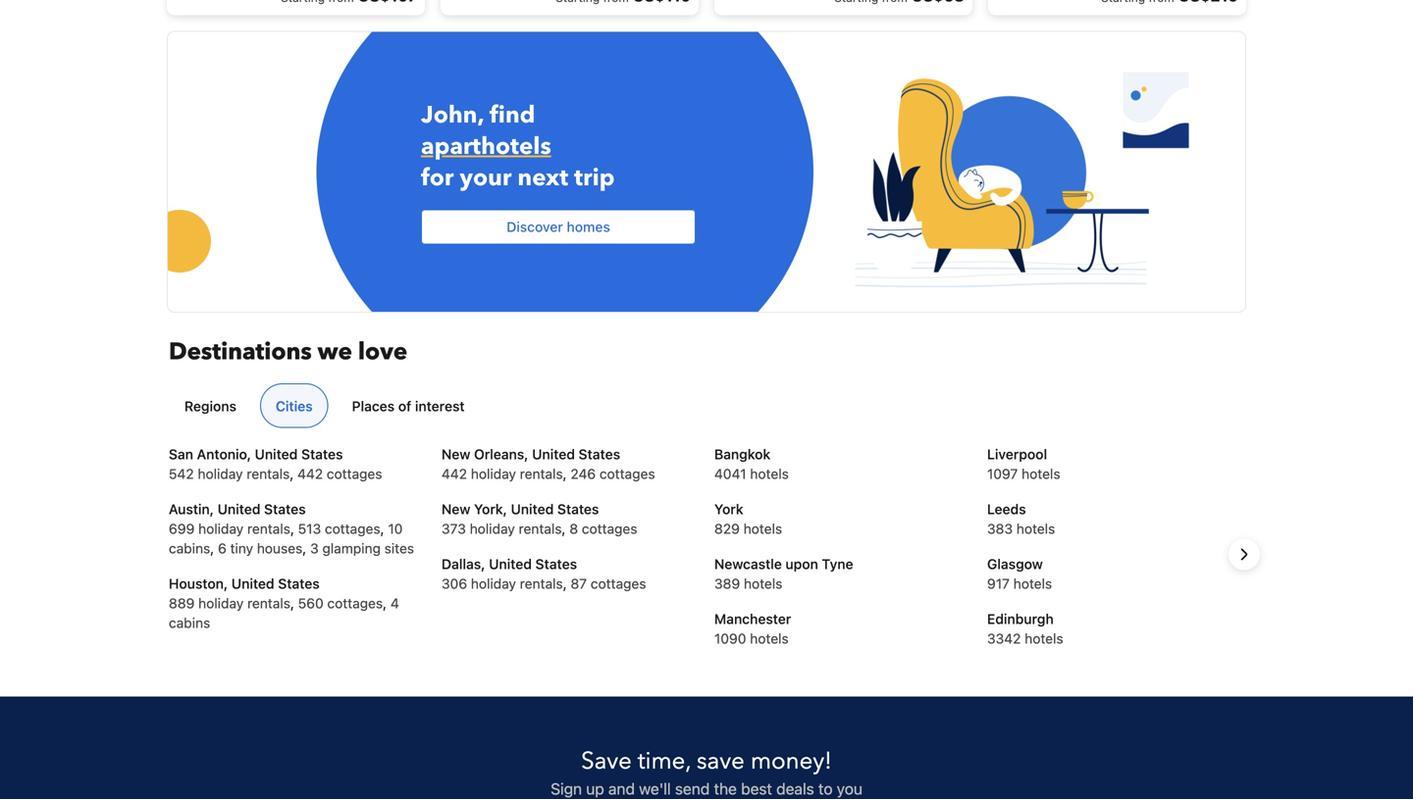 Task type: describe. For each thing, give the bounding box(es) containing it.
destinations
[[169, 336, 312, 369]]

8 cottages link
[[570, 521, 637, 537]]

york,
[[474, 501, 507, 518]]

discover
[[507, 219, 563, 235]]

find
[[490, 99, 535, 131]]

4
[[391, 596, 399, 612]]

states inside dallas, united states 306 holiday rentals , 87 cottages
[[536, 556, 577, 573]]

newcastle upon tyne 389 hotels
[[715, 556, 854, 592]]

orleans,
[[474, 447, 529, 463]]

holiday down houston,
[[198, 596, 244, 612]]

new orleans, united states 442 holiday rentals , 246 cottages
[[442, 447, 655, 482]]

cottages left 4
[[327, 596, 383, 612]]

the
[[714, 780, 737, 799]]

, inside san antonio, united states 542 holiday rentals , 442 cottages
[[290, 466, 294, 482]]

, left 513
[[290, 521, 294, 537]]

513
[[298, 521, 321, 537]]

main content containing john, find
[[148, 0, 1254, 395]]

deals
[[776, 780, 814, 799]]

tab list containing regions
[[161, 384, 1245, 429]]

upon
[[786, 556, 818, 573]]

newcastle
[[715, 556, 782, 573]]

442 inside san antonio, united states 542 holiday rentals , 442 cottages
[[297, 466, 323, 482]]

new york, united states link
[[442, 501, 599, 518]]

homes
[[567, 219, 610, 235]]

442 cottages link
[[297, 466, 382, 482]]

cottages inside san antonio, united states 542 holiday rentals , 442 cottages
[[327, 466, 382, 482]]

leeds
[[987, 501, 1026, 518]]

san
[[169, 447, 193, 463]]

united inside dallas, united states 306 holiday rentals , 87 cottages
[[489, 556, 532, 573]]

6
[[218, 541, 227, 557]]

383
[[987, 521, 1013, 537]]

liverpool 1097 hotels
[[987, 447, 1061, 482]]

dallas, united states link
[[442, 556, 577, 573]]

, left 3
[[303, 541, 306, 557]]

hotels for glasgow
[[1014, 576, 1052, 592]]

4 cabins
[[169, 596, 399, 632]]

united inside new orleans, united states 442 holiday rentals , 246 cottages
[[532, 447, 575, 463]]

246
[[571, 466, 596, 482]]

states inside san antonio, united states 542 holiday rentals , 442 cottages
[[301, 447, 343, 463]]

united inside new york, united states 373 holiday rentals , 8 cottages
[[511, 501, 554, 518]]

and
[[608, 780, 635, 799]]

states inside new orleans, united states 442 holiday rentals , 246 cottages
[[579, 447, 620, 463]]

10 cabins
[[169, 521, 403, 557]]

dallas,
[[442, 556, 485, 573]]

389
[[715, 576, 740, 592]]

889
[[169, 596, 195, 612]]

rentals inside new orleans, united states 442 holiday rentals , 246 cottages
[[520, 466, 563, 482]]

holiday inside san antonio, united states 542 holiday rentals , 442 cottages
[[198, 466, 243, 482]]

hotels for bangkok
[[750, 466, 789, 482]]

save time, save money! sign up and we'll send the best deals to you
[[551, 746, 863, 799]]

6 tiny houses link
[[218, 541, 303, 557]]

new york, united states 373 holiday rentals , 8 cottages
[[442, 501, 637, 537]]

united up 699 holiday rentals 'link'
[[218, 501, 261, 518]]

442 holiday rentals link
[[442, 466, 563, 482]]

holiday inside new orleans, united states 442 holiday rentals , 246 cottages
[[471, 466, 516, 482]]

87 cottages link
[[571, 576, 646, 592]]

places of interest
[[352, 398, 465, 415]]

of
[[398, 398, 411, 415]]

10 cabins link
[[169, 521, 403, 557]]

hotels for edinburgh
[[1025, 631, 1064, 647]]

, left 560
[[290, 596, 294, 612]]

373
[[442, 521, 466, 537]]

destinations we love
[[169, 336, 407, 369]]

306 holiday rentals link
[[442, 576, 563, 592]]

new for 442
[[442, 447, 471, 463]]

3 glamping sites link
[[310, 541, 414, 557]]

917
[[987, 576, 1010, 592]]

glasgow
[[987, 556, 1043, 573]]

4 cabins link
[[169, 596, 399, 632]]

rentals inside san antonio, united states 542 holiday rentals , 442 cottages
[[247, 466, 290, 482]]

bangkok
[[715, 447, 771, 463]]

holiday up 6
[[198, 521, 244, 537]]

places
[[352, 398, 395, 415]]

aparthotels
[[421, 130, 551, 163]]

holiday inside new york, united states 373 holiday rentals , 8 cottages
[[470, 521, 515, 537]]

san antonio, united states link
[[169, 447, 343, 463]]

1097
[[987, 466, 1018, 482]]

hotels for york
[[744, 521, 782, 537]]

time,
[[638, 746, 691, 778]]

austin,
[[169, 501, 214, 518]]

edinburgh 3342 hotels
[[987, 611, 1064, 647]]



Task type: vqa. For each thing, say whether or not it's contained in the screenshot.
the rentals
yes



Task type: locate. For each thing, give the bounding box(es) containing it.
holiday down antonio,
[[198, 466, 243, 482]]

699 holiday rentals , 513 cottages ,
[[169, 521, 388, 537]]

region
[[153, 445, 1260, 665]]

united inside san antonio, united states 542 holiday rentals , 442 cottages
[[255, 447, 298, 463]]

hotels for liverpool
[[1022, 466, 1061, 482]]

your
[[460, 162, 512, 194]]

glamping
[[322, 541, 381, 557]]

rentals down houston, united states link
[[247, 596, 290, 612]]

sites
[[384, 541, 414, 557]]

holiday down orleans,
[[471, 466, 516, 482]]

829
[[715, 521, 740, 537]]

discover homes
[[507, 219, 610, 235]]

2 cabins from the top
[[169, 615, 210, 632]]

246 cottages link
[[571, 466, 655, 482]]

main content
[[148, 0, 1254, 395]]

cottages inside new orleans, united states 442 holiday rentals , 246 cottages
[[600, 466, 655, 482]]

hotels for manchester
[[750, 631, 789, 647]]

hotels down leeds
[[1017, 521, 1055, 537]]

hotels inside liverpool 1097 hotels
[[1022, 466, 1061, 482]]

new left orleans,
[[442, 447, 471, 463]]

, inside new orleans, united states 442 holiday rentals , 246 cottages
[[563, 466, 567, 482]]

tyne
[[822, 556, 854, 573]]

edinburgh
[[987, 611, 1054, 628]]

513 cottages link
[[298, 521, 380, 537]]

manchester 1090 hotels
[[715, 611, 791, 647]]

, left 8
[[562, 521, 566, 537]]

best
[[741, 780, 772, 799]]

united
[[255, 447, 298, 463], [532, 447, 575, 463], [218, 501, 261, 518], [511, 501, 554, 518], [489, 556, 532, 573], [231, 576, 274, 592]]

up
[[586, 780, 604, 799]]

united up 373 holiday rentals link at the left bottom of page
[[511, 501, 554, 518]]

542 holiday rentals link
[[169, 466, 290, 482]]

0 vertical spatial cabins
[[169, 541, 210, 557]]

holiday
[[198, 466, 243, 482], [471, 466, 516, 482], [198, 521, 244, 537], [470, 521, 515, 537], [471, 576, 516, 592], [198, 596, 244, 612]]

save
[[697, 746, 745, 778]]

hotels down the bangkok
[[750, 466, 789, 482]]

, inside new york, united states 373 holiday rentals , 8 cottages
[[562, 521, 566, 537]]

cabins inside 10 cabins
[[169, 541, 210, 557]]

holiday down dallas, united states link
[[471, 576, 516, 592]]

new for 373
[[442, 501, 471, 518]]

places of interest button
[[336, 384, 480, 428]]

rentals left 87
[[520, 576, 563, 592]]

442 inside new orleans, united states 442 holiday rentals , 246 cottages
[[442, 466, 467, 482]]

, left 246
[[563, 466, 567, 482]]

1 vertical spatial cabins
[[169, 615, 210, 632]]

8
[[570, 521, 578, 537]]

560
[[298, 596, 324, 612]]

holiday down york,
[[470, 521, 515, 537]]

hotels
[[750, 466, 789, 482], [1022, 466, 1061, 482], [744, 521, 782, 537], [1017, 521, 1055, 537], [744, 576, 783, 592], [1014, 576, 1052, 592], [750, 631, 789, 647], [1025, 631, 1064, 647]]

hotels inside edinburgh 3342 hotels
[[1025, 631, 1064, 647]]

holiday inside dallas, united states 306 holiday rentals , 87 cottages
[[471, 576, 516, 592]]

austin, united states link
[[169, 501, 306, 518]]

regions
[[185, 398, 237, 415]]

we'll
[[639, 780, 671, 799]]

2 new from the top
[[442, 501, 471, 518]]

, left 6
[[210, 541, 214, 557]]

states up 442 cottages link
[[301, 447, 343, 463]]

hotels inside bangkok 4041 hotels
[[750, 466, 789, 482]]

699
[[169, 521, 195, 537]]

san antonio, united states 542 holiday rentals , 442 cottages
[[169, 447, 382, 482]]

york 829 hotels
[[715, 501, 782, 537]]

united up the 889 holiday rentals link
[[231, 576, 274, 592]]

, left 4
[[383, 596, 387, 612]]

hotels inside york 829 hotels
[[744, 521, 782, 537]]

cabins for 4 cabins
[[169, 615, 210, 632]]

save
[[581, 746, 632, 778]]

hotels for leeds
[[1017, 521, 1055, 537]]

money!
[[751, 746, 832, 778]]

, down san antonio, united states link
[[290, 466, 294, 482]]

3
[[310, 541, 319, 557]]

states up 246 cottages link
[[579, 447, 620, 463]]

new inside new york, united states 373 holiday rentals , 8 cottages
[[442, 501, 471, 518]]

new up 373
[[442, 501, 471, 518]]

next content image
[[1233, 543, 1256, 567]]

hotels down manchester
[[750, 631, 789, 647]]

rentals up 6 tiny houses link
[[247, 521, 290, 537]]

1 new from the top
[[442, 447, 471, 463]]

,
[[290, 466, 294, 482], [563, 466, 567, 482], [290, 521, 294, 537], [380, 521, 384, 537], [562, 521, 566, 537], [210, 541, 214, 557], [303, 541, 306, 557], [563, 576, 567, 592], [290, 596, 294, 612], [383, 596, 387, 612]]

houses
[[257, 541, 303, 557]]

889 holiday rentals , 560 cottages ,
[[169, 596, 391, 612]]

, left 87
[[563, 576, 567, 592]]

glasgow 917 hotels
[[987, 556, 1052, 592]]

1090
[[715, 631, 746, 647]]

tiny
[[230, 541, 253, 557]]

cottages
[[327, 466, 382, 482], [600, 466, 655, 482], [325, 521, 380, 537], [582, 521, 637, 537], [591, 576, 646, 592], [327, 596, 383, 612]]

442 up 373
[[442, 466, 467, 482]]

to
[[819, 780, 833, 799]]

rentals down san antonio, united states link
[[247, 466, 290, 482]]

we
[[318, 336, 352, 369]]

889 holiday rentals link
[[169, 596, 290, 612]]

cabins for 10 cabins
[[169, 541, 210, 557]]

4041
[[715, 466, 747, 482]]

united up '542 holiday rentals' link
[[255, 447, 298, 463]]

rentals inside dallas, united states 306 holiday rentals , 87 cottages
[[520, 576, 563, 592]]

cottages right 87
[[591, 576, 646, 592]]

442 up 513
[[297, 466, 323, 482]]

542
[[169, 466, 194, 482]]

region containing san antonio, united states
[[153, 445, 1260, 665]]

states up 8
[[557, 501, 599, 518]]

1 horizontal spatial 442
[[442, 466, 467, 482]]

cabins down 699
[[169, 541, 210, 557]]

antonio,
[[197, 447, 251, 463]]

306
[[442, 576, 467, 592]]

cabins
[[169, 541, 210, 557], [169, 615, 210, 632]]

cabins inside 4 cabins
[[169, 615, 210, 632]]

send
[[675, 780, 710, 799]]

cottages right 246
[[600, 466, 655, 482]]

3342
[[987, 631, 1021, 647]]

liverpool
[[987, 447, 1047, 463]]

rentals down new orleans, united states link
[[520, 466, 563, 482]]

cottages inside dallas, united states 306 holiday rentals , 87 cottages
[[591, 576, 646, 592]]

tab list
[[161, 384, 1245, 429]]

manchester
[[715, 611, 791, 628]]

you
[[837, 780, 863, 799]]

houston, united states
[[169, 576, 320, 592]]

hotels down newcastle
[[744, 576, 783, 592]]

united up 306 holiday rentals link
[[489, 556, 532, 573]]

dallas, united states 306 holiday rentals , 87 cottages
[[442, 556, 646, 592]]

states up 560
[[278, 576, 320, 592]]

hotels inside "leeds 383 hotels"
[[1017, 521, 1055, 537]]

1 cabins from the top
[[169, 541, 210, 557]]

john, find
[[421, 99, 535, 131]]

love
[[358, 336, 407, 369]]

cabins down the 889
[[169, 615, 210, 632]]

states up 87
[[536, 556, 577, 573]]

new
[[442, 447, 471, 463], [442, 501, 471, 518]]

austin, united states
[[169, 501, 306, 518]]

699 holiday rentals link
[[169, 521, 290, 537]]

hotels inside manchester 1090 hotels
[[750, 631, 789, 647]]

cottages inside new york, united states 373 holiday rentals , 8 cottages
[[582, 521, 637, 537]]

hotels down glasgow
[[1014, 576, 1052, 592]]

cities
[[276, 398, 313, 415]]

rentals down new york, united states "link"
[[519, 521, 562, 537]]

bangkok 4041 hotels
[[715, 447, 789, 482]]

2 442 from the left
[[442, 466, 467, 482]]

for your next trip
[[421, 162, 615, 194]]

373 holiday rentals link
[[442, 521, 562, 537]]

0 vertical spatial new
[[442, 447, 471, 463]]

cottages up 513 cottages link
[[327, 466, 382, 482]]

hotels right 829 on the bottom right
[[744, 521, 782, 537]]

cities button
[[260, 384, 328, 428]]

interest
[[415, 398, 465, 415]]

new inside new orleans, united states 442 holiday rentals , 246 cottages
[[442, 447, 471, 463]]

houston, united states link
[[169, 576, 320, 592]]

0 horizontal spatial 442
[[297, 466, 323, 482]]

states
[[301, 447, 343, 463], [579, 447, 620, 463], [264, 501, 306, 518], [557, 501, 599, 518], [536, 556, 577, 573], [278, 576, 320, 592]]

trip
[[574, 162, 615, 194]]

rentals inside new york, united states 373 holiday rentals , 8 cottages
[[519, 521, 562, 537]]

1 vertical spatial new
[[442, 501, 471, 518]]

hotels down 'liverpool'
[[1022, 466, 1061, 482]]

10
[[388, 521, 403, 537]]

, left 10
[[380, 521, 384, 537]]

next
[[518, 162, 568, 194]]

hotels inside newcastle upon tyne 389 hotels
[[744, 576, 783, 592]]

john,
[[421, 99, 484, 131]]

1 442 from the left
[[297, 466, 323, 482]]

for
[[421, 162, 454, 194]]

cottages up glamping
[[325, 521, 380, 537]]

, inside dallas, united states 306 holiday rentals , 87 cottages
[[563, 576, 567, 592]]

hotels inside the glasgow 917 hotels
[[1014, 576, 1052, 592]]

87
[[571, 576, 587, 592]]

united up 246
[[532, 447, 575, 463]]

states inside new york, united states 373 holiday rentals , 8 cottages
[[557, 501, 599, 518]]

states up 699 holiday rentals , 513 cottages ,
[[264, 501, 306, 518]]

, 6 tiny houses , 3 glamping sites
[[210, 541, 414, 557]]

cottages right 8
[[582, 521, 637, 537]]

hotels down edinburgh
[[1025, 631, 1064, 647]]

sign
[[551, 780, 582, 799]]



